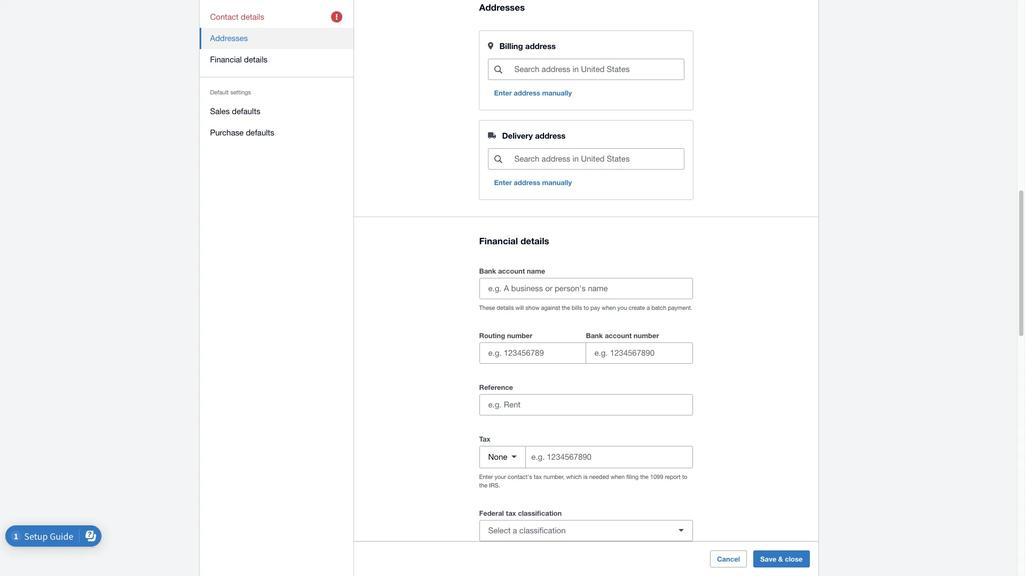Task type: vqa. For each thing, say whether or not it's contained in the screenshot.
svg image within Business popup button
no



Task type: describe. For each thing, give the bounding box(es) containing it.
financial details inside "link"
[[210, 55, 268, 64]]

sales defaults
[[210, 107, 260, 116]]

details up "name"
[[521, 235, 549, 246]]

defaults for sales defaults
[[232, 107, 260, 116]]

none button
[[480, 447, 526, 468]]

1 horizontal spatial financial
[[479, 235, 518, 246]]

Bank account number field
[[586, 343, 692, 363]]

addresses inside 'link'
[[210, 34, 248, 43]]

search address in united states field for billing address
[[513, 60, 684, 80]]

settings
[[230, 89, 251, 96]]

Tax text field
[[530, 447, 692, 468]]

cancel button
[[710, 551, 747, 568]]

menu containing contact details
[[199, 0, 354, 150]]

delivery address
[[502, 131, 566, 141]]

2 number from the left
[[634, 331, 659, 340]]

search address in united states field for delivery address
[[513, 149, 684, 170]]

manually for delivery address
[[542, 179, 572, 187]]

purchase
[[210, 128, 244, 137]]

0 horizontal spatial the
[[479, 483, 488, 489]]

contact
[[210, 12, 239, 21]]

payment.
[[668, 305, 693, 311]]

none
[[488, 453, 507, 462]]

bank for bank account name
[[479, 267, 496, 275]]

shipping address icon image
[[488, 133, 496, 139]]

0 vertical spatial a
[[647, 305, 650, 311]]

sales
[[210, 107, 230, 116]]

contact's
[[508, 474, 532, 480]]

batch
[[652, 305, 667, 311]]

federal
[[479, 509, 504, 518]]

enter inside enter your contact's tax number, which is needed when filing the 1099 report to the irs.
[[479, 474, 493, 480]]

reference
[[479, 383, 513, 392]]

enter for billing address
[[494, 89, 512, 97]]

is
[[584, 474, 588, 480]]

irs.
[[489, 483, 500, 489]]

bank for bank account number
[[586, 331, 603, 340]]

account for name
[[498, 267, 525, 275]]

contact details link
[[199, 6, 354, 28]]

select a classification button
[[479, 520, 693, 542]]

1 horizontal spatial financial details
[[479, 235, 549, 246]]

will
[[516, 305, 524, 311]]

to inside enter your contact's tax number, which is needed when filing the 1099 report to the irs.
[[682, 474, 688, 480]]

these
[[479, 305, 495, 311]]

enter address manually for billing
[[494, 89, 572, 97]]

reference group
[[479, 381, 693, 416]]

default settings
[[210, 89, 251, 96]]

report
[[665, 474, 681, 480]]

Routing number field
[[480, 343, 586, 363]]

save
[[760, 555, 777, 564]]

routing
[[479, 331, 505, 340]]

which
[[566, 474, 582, 480]]

purchase defaults link
[[199, 122, 354, 144]]

group containing routing number
[[479, 329, 693, 364]]

0 horizontal spatial tax
[[506, 509, 516, 518]]

classification for select a classification
[[520, 527, 566, 536]]

defaults for purchase defaults
[[246, 128, 274, 137]]

select
[[488, 527, 511, 536]]



Task type: locate. For each thing, give the bounding box(es) containing it.
enter address manually button down delivery address
[[488, 174, 578, 191]]

defaults down the 'sales defaults' link
[[246, 128, 274, 137]]

0 vertical spatial when
[[602, 305, 616, 311]]

bank
[[479, 267, 496, 275], [586, 331, 603, 340]]

address down delivery address
[[514, 179, 540, 187]]

name
[[527, 267, 545, 275]]

2 vertical spatial enter
[[479, 474, 493, 480]]

federal tax classification
[[479, 509, 562, 518]]

bank down pay
[[586, 331, 603, 340]]

details left will
[[497, 305, 514, 311]]

classification up select a classification
[[518, 509, 562, 518]]

enter address manually button
[[488, 85, 578, 102], [488, 174, 578, 191]]

tax
[[479, 435, 490, 444]]

account for number
[[605, 331, 632, 340]]

number up 'bank account number' field
[[634, 331, 659, 340]]

a inside popup button
[[513, 527, 517, 536]]

0 vertical spatial manually
[[542, 89, 572, 97]]

enter down the shipping address icon
[[494, 179, 512, 187]]

1 vertical spatial defaults
[[246, 128, 274, 137]]

create
[[629, 305, 645, 311]]

details
[[241, 12, 264, 21], [244, 55, 268, 64], [521, 235, 549, 246], [497, 305, 514, 311]]

bank up these
[[479, 267, 496, 275]]

tax inside enter your contact's tax number, which is needed when filing the 1099 report to the irs.
[[534, 474, 542, 480]]

your
[[495, 474, 506, 480]]

1 horizontal spatial to
[[682, 474, 688, 480]]

0 vertical spatial classification
[[518, 509, 562, 518]]

the left the irs.
[[479, 483, 488, 489]]

details inside 'link'
[[241, 12, 264, 21]]

show
[[526, 305, 540, 311]]

the left bills
[[562, 305, 570, 311]]

select a classification
[[488, 527, 566, 536]]

close
[[785, 555, 803, 564]]

filing
[[626, 474, 639, 480]]

enter
[[494, 89, 512, 97], [494, 179, 512, 187], [479, 474, 493, 480]]

tax
[[534, 474, 542, 480], [506, 509, 516, 518]]

0 vertical spatial enter address manually button
[[488, 85, 578, 102]]

billing address
[[500, 41, 556, 51]]

1 manually from the top
[[542, 89, 572, 97]]

enter address manually button for delivery
[[488, 174, 578, 191]]

tax left the number,
[[534, 474, 542, 480]]

classification down 'federal tax classification'
[[520, 527, 566, 536]]

when left filing
[[611, 474, 625, 480]]

address right delivery on the top of page
[[535, 131, 566, 141]]

1 group from the top
[[479, 329, 693, 364]]

2 enter address manually button from the top
[[488, 174, 578, 191]]

a
[[647, 305, 650, 311], [513, 527, 517, 536]]

enter for delivery address
[[494, 179, 512, 187]]

enter up the shipping address icon
[[494, 89, 512, 97]]

0 vertical spatial bank
[[479, 267, 496, 275]]

sales defaults link
[[199, 101, 354, 122]]

manually
[[542, 89, 572, 97], [542, 179, 572, 187]]

0 horizontal spatial financial details
[[210, 55, 268, 64]]

you
[[618, 305, 627, 311]]

address up delivery address
[[514, 89, 540, 97]]

0 horizontal spatial to
[[584, 305, 589, 311]]

0 horizontal spatial addresses
[[210, 34, 248, 43]]

1 vertical spatial search address in united states field
[[513, 149, 684, 170]]

1099
[[650, 474, 663, 480]]

bank account number
[[586, 331, 659, 340]]

financial
[[210, 55, 242, 64], [479, 235, 518, 246]]

1 horizontal spatial addresses
[[479, 2, 525, 13]]

financial details
[[210, 55, 268, 64], [479, 235, 549, 246]]

to left pay
[[584, 305, 589, 311]]

group down select a classification popup button in the bottom of the page
[[479, 572, 693, 577]]

2 horizontal spatial the
[[640, 474, 649, 480]]

1 search address in united states field from the top
[[513, 60, 684, 80]]

enter address manually button for billing
[[488, 85, 578, 102]]

1 vertical spatial bank
[[586, 331, 603, 340]]

save & close
[[760, 555, 803, 564]]

number,
[[544, 474, 565, 480]]

financial details up settings
[[210, 55, 268, 64]]

group
[[479, 329, 693, 364], [479, 572, 693, 577]]

1 enter address manually from the top
[[494, 89, 572, 97]]

2 manually from the top
[[542, 179, 572, 187]]

addresses down contact
[[210, 34, 248, 43]]

1 vertical spatial financial
[[479, 235, 518, 246]]

enter your contact's tax number, which is needed when filing the 1099 report to the irs.
[[479, 474, 688, 489]]

1 vertical spatial enter address manually button
[[488, 174, 578, 191]]

details inside "link"
[[244, 55, 268, 64]]

0 vertical spatial to
[[584, 305, 589, 311]]

0 vertical spatial the
[[562, 305, 570, 311]]

0 vertical spatial account
[[498, 267, 525, 275]]

cancel
[[717, 555, 740, 564]]

the right filing
[[640, 474, 649, 480]]

bank account name
[[479, 267, 545, 275]]

0 vertical spatial tax
[[534, 474, 542, 480]]

1 vertical spatial account
[[605, 331, 632, 340]]

defaults inside the 'sales defaults' link
[[232, 107, 260, 116]]

default
[[210, 89, 229, 96]]

group down "these details will show against the bills to pay when you create a batch payment."
[[479, 329, 693, 364]]

1 vertical spatial the
[[640, 474, 649, 480]]

account
[[498, 267, 525, 275], [605, 331, 632, 340]]

&
[[778, 555, 783, 564]]

enter address manually down delivery address
[[494, 179, 572, 187]]

0 vertical spatial defaults
[[232, 107, 260, 116]]

1 vertical spatial financial details
[[479, 235, 549, 246]]

1 vertical spatial tax
[[506, 509, 516, 518]]

financial inside "link"
[[210, 55, 242, 64]]

addresses
[[479, 2, 525, 13], [210, 34, 248, 43]]

0 vertical spatial financial details
[[210, 55, 268, 64]]

1 horizontal spatial a
[[647, 305, 650, 311]]

needed
[[589, 474, 609, 480]]

save & close button
[[754, 551, 810, 568]]

2 enter address manually from the top
[[494, 179, 572, 187]]

1 horizontal spatial bank
[[586, 331, 603, 340]]

addresses up billing
[[479, 2, 525, 13]]

manually up delivery address
[[542, 89, 572, 97]]

when inside enter your contact's tax number, which is needed when filing the 1099 report to the irs.
[[611, 474, 625, 480]]

number
[[507, 331, 533, 340], [634, 331, 659, 340]]

Search address in United States field
[[513, 60, 684, 80], [513, 149, 684, 170]]

details right contact
[[241, 12, 264, 21]]

Bank account name field
[[480, 279, 692, 299]]

1 vertical spatial addresses
[[210, 34, 248, 43]]

addresses link
[[199, 28, 354, 49]]

classification inside select a classification popup button
[[520, 527, 566, 536]]

1 vertical spatial to
[[682, 474, 688, 480]]

against
[[541, 305, 560, 311]]

1 horizontal spatial account
[[605, 331, 632, 340]]

0 horizontal spatial a
[[513, 527, 517, 536]]

1 horizontal spatial number
[[634, 331, 659, 340]]

to right report
[[682, 474, 688, 480]]

1 vertical spatial when
[[611, 474, 625, 480]]

Reference field
[[480, 395, 692, 415]]

enter address manually up delivery address
[[494, 89, 572, 97]]

account inside group
[[605, 331, 632, 340]]

delivery
[[502, 131, 533, 141]]

2 vertical spatial the
[[479, 483, 488, 489]]

enter address manually for delivery
[[494, 179, 572, 187]]

defaults inside purchase defaults 'link'
[[246, 128, 274, 137]]

manually for billing address
[[542, 89, 572, 97]]

a right the select
[[513, 527, 517, 536]]

tax right 'federal'
[[506, 509, 516, 518]]

1 number from the left
[[507, 331, 533, 340]]

billing
[[500, 41, 523, 51]]

0 vertical spatial addresses
[[479, 2, 525, 13]]

billing address icon image
[[488, 42, 493, 50]]

0 horizontal spatial bank
[[479, 267, 496, 275]]

number up routing number field
[[507, 331, 533, 340]]

when
[[602, 305, 616, 311], [611, 474, 625, 480]]

manually down delivery address
[[542, 179, 572, 187]]

financial up the bank account name at the top of the page
[[479, 235, 518, 246]]

classification
[[518, 509, 562, 518], [520, 527, 566, 536]]

1 vertical spatial classification
[[520, 527, 566, 536]]

pay
[[591, 305, 600, 311]]

details down addresses 'link' on the top
[[244, 55, 268, 64]]

1 enter address manually button from the top
[[488, 85, 578, 102]]

address
[[525, 41, 556, 51], [514, 89, 540, 97], [535, 131, 566, 141], [514, 179, 540, 187]]

when left you
[[602, 305, 616, 311]]

0 horizontal spatial account
[[498, 267, 525, 275]]

1 horizontal spatial tax
[[534, 474, 542, 480]]

these details will show against the bills to pay when you create a batch payment.
[[479, 305, 693, 311]]

bills
[[572, 305, 582, 311]]

0 vertical spatial enter
[[494, 89, 512, 97]]

purchase defaults
[[210, 128, 274, 137]]

1 vertical spatial group
[[479, 572, 693, 577]]

bank inside group
[[586, 331, 603, 340]]

1 vertical spatial enter address manually
[[494, 179, 572, 187]]

account up 'bank account number' field
[[605, 331, 632, 340]]

financial up 'default settings'
[[210, 55, 242, 64]]

0 vertical spatial group
[[479, 329, 693, 364]]

defaults
[[232, 107, 260, 116], [246, 128, 274, 137]]

enter address manually
[[494, 89, 572, 97], [494, 179, 572, 187]]

2 group from the top
[[479, 572, 693, 577]]

contact details
[[210, 12, 264, 21]]

to
[[584, 305, 589, 311], [682, 474, 688, 480]]

1 horizontal spatial the
[[562, 305, 570, 311]]

a left batch
[[647, 305, 650, 311]]

enter address manually button up delivery address
[[488, 85, 578, 102]]

the
[[562, 305, 570, 311], [640, 474, 649, 480], [479, 483, 488, 489]]

defaults down settings
[[232, 107, 260, 116]]

address right billing
[[525, 41, 556, 51]]

menu
[[199, 0, 354, 150]]

1 vertical spatial a
[[513, 527, 517, 536]]

account left "name"
[[498, 267, 525, 275]]

0 vertical spatial financial
[[210, 55, 242, 64]]

0 vertical spatial search address in united states field
[[513, 60, 684, 80]]

classification for federal tax classification
[[518, 509, 562, 518]]

financial details link
[[199, 49, 354, 70]]

2 search address in united states field from the top
[[513, 149, 684, 170]]

0 horizontal spatial financial
[[210, 55, 242, 64]]

enter up the irs.
[[479, 474, 493, 480]]

0 vertical spatial enter address manually
[[494, 89, 572, 97]]

1 vertical spatial manually
[[542, 179, 572, 187]]

1 vertical spatial enter
[[494, 179, 512, 187]]

financial details up the bank account name at the top of the page
[[479, 235, 549, 246]]

0 horizontal spatial number
[[507, 331, 533, 340]]

routing number
[[479, 331, 533, 340]]



